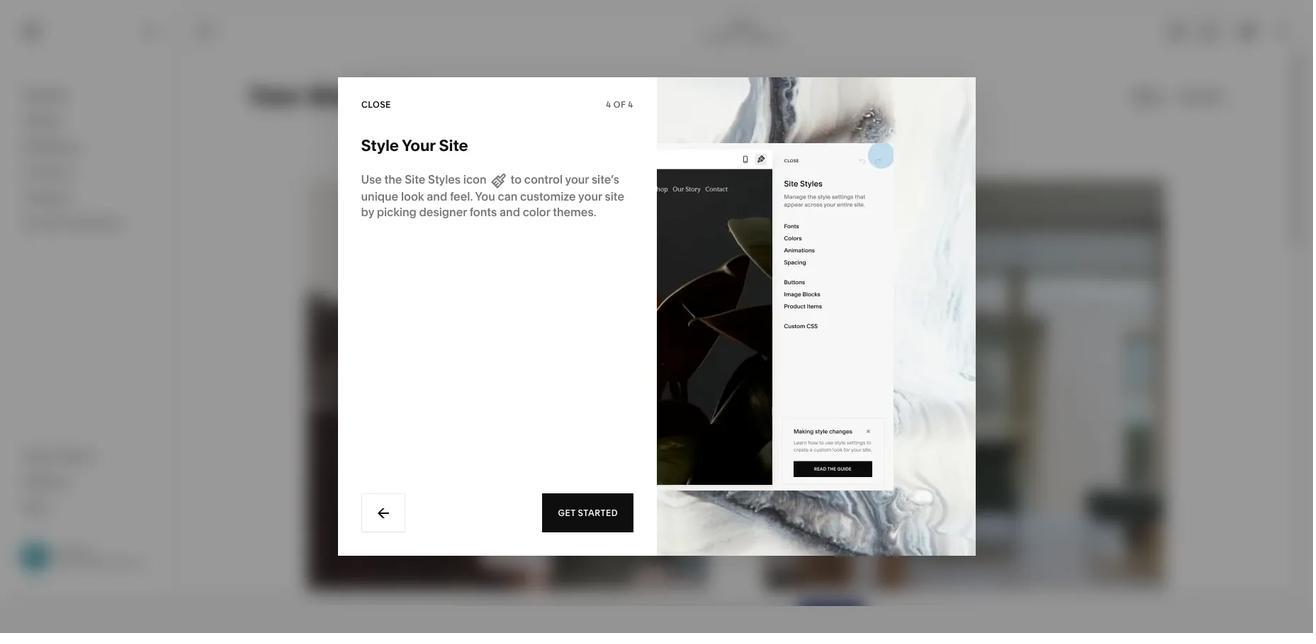 Task type: vqa. For each thing, say whether or not it's contained in the screenshot.
"to" in the "Customer Notifications Customize the emails you automatically send to customers."
no



Task type: locate. For each thing, give the bounding box(es) containing it.
1 horizontal spatial your
[[458, 607, 479, 620]]

to up can
[[511, 172, 522, 186]]

1 vertical spatial site
[[405, 172, 426, 186]]

klo
[[77, 546, 90, 556]]

your up themes.
[[579, 189, 603, 203]]

1 horizontal spatial the
[[672, 607, 687, 620]]

settings
[[23, 474, 68, 488]]

your left site's
[[565, 172, 589, 186]]

2 vertical spatial your
[[744, 607, 765, 620]]

0 vertical spatial your
[[565, 172, 589, 186]]

to left get
[[642, 607, 651, 620]]

your
[[402, 136, 436, 155], [458, 607, 479, 620]]

days.
[[549, 607, 574, 620]]

ends
[[501, 607, 524, 620]]

close button
[[361, 92, 391, 117]]

0 vertical spatial site
[[439, 136, 469, 155]]

klobrad84@gmail.com
[[56, 557, 146, 568]]

your left the site.
[[744, 607, 765, 620]]

1 vertical spatial to
[[642, 607, 651, 620]]

1 horizontal spatial site
[[439, 136, 469, 155]]

asset
[[23, 448, 54, 463]]

and up designer
[[427, 189, 448, 203]]

the up unique
[[385, 172, 402, 186]]

can
[[498, 189, 518, 203]]

by
[[361, 205, 374, 219]]

unique
[[361, 189, 399, 203]]

0 horizontal spatial your
[[402, 136, 436, 155]]

and
[[427, 189, 448, 203], [500, 205, 520, 219]]

style your site
[[361, 136, 469, 155]]

site up look
[[405, 172, 426, 186]]

styles
[[428, 172, 461, 186]]

0 vertical spatial and
[[427, 189, 448, 203]]

your
[[565, 172, 589, 186], [579, 189, 603, 203], [744, 607, 765, 620]]

library
[[57, 448, 94, 463]]

to
[[511, 172, 522, 186], [642, 607, 651, 620]]

your trial ends in 14 days. upgrade now to get the most out of your site.
[[458, 607, 786, 620]]

1 vertical spatial the
[[672, 607, 687, 620]]

0 vertical spatial of
[[614, 99, 626, 110]]

0 vertical spatial your
[[402, 136, 436, 155]]

tab list
[[1161, 19, 1227, 42]]

1 horizontal spatial 4
[[628, 99, 634, 110]]

0 vertical spatial to
[[511, 172, 522, 186]]

of
[[614, 99, 626, 110], [733, 607, 742, 620]]

1 horizontal spatial of
[[733, 607, 742, 620]]

upgrade
[[576, 607, 618, 620]]

to control your site's unique look and feel. you can customize your site by picking designer fonts and color themes.
[[361, 172, 625, 219]]

14
[[538, 607, 547, 620]]

use
[[361, 172, 382, 186]]

0 horizontal spatial the
[[385, 172, 402, 186]]

get
[[558, 508, 576, 518]]

the
[[385, 172, 402, 186], [672, 607, 687, 620]]

published
[[742, 31, 782, 41]]

1 horizontal spatial to
[[642, 607, 651, 620]]

in
[[527, 607, 535, 620]]

contacts
[[23, 165, 72, 179]]

·
[[738, 31, 740, 41]]

to inside to control your site's unique look and feel. you can customize your site by picking designer fonts and color themes.
[[511, 172, 522, 186]]

icon
[[464, 172, 487, 186]]

site
[[439, 136, 469, 155], [405, 172, 426, 186]]

look
[[401, 189, 424, 203]]

asset library
[[23, 448, 94, 463]]

site for your
[[439, 136, 469, 155]]

asset library link
[[23, 448, 157, 465]]

0 horizontal spatial to
[[511, 172, 522, 186]]

started
[[578, 508, 618, 518]]

0 vertical spatial the
[[385, 172, 402, 186]]

brad klo klobrad84@gmail.com
[[56, 546, 146, 568]]

work portfolio · published
[[702, 19, 782, 41]]

0 horizontal spatial 4
[[606, 99, 612, 110]]

site's
[[592, 172, 620, 186]]

1 horizontal spatial and
[[500, 205, 520, 219]]

0 horizontal spatial of
[[614, 99, 626, 110]]

contacts link
[[23, 164, 157, 181]]

and down can
[[500, 205, 520, 219]]

animation showing how to open the site styles panel on a squarespace site. image
[[657, 143, 894, 490]]

the right get
[[672, 607, 687, 620]]

get started button
[[542, 494, 634, 533]]

site up styles
[[439, 136, 469, 155]]

site for the
[[405, 172, 426, 186]]

1 vertical spatial and
[[500, 205, 520, 219]]

brad
[[56, 546, 75, 556]]

analytics
[[23, 190, 73, 204]]

0 horizontal spatial and
[[427, 189, 448, 203]]

acuity scheduling link
[[23, 215, 157, 232]]

1 vertical spatial your
[[458, 607, 479, 620]]

your left trial
[[458, 607, 479, 620]]

site
[[605, 189, 625, 203]]

0 horizontal spatial site
[[405, 172, 426, 186]]

analytics link
[[23, 189, 157, 206]]

4
[[606, 99, 612, 110], [628, 99, 634, 110]]

your up use the site styles icon
[[402, 136, 436, 155]]

website
[[23, 88, 68, 102]]

picking
[[377, 205, 417, 219]]



Task type: describe. For each thing, give the bounding box(es) containing it.
1 vertical spatial your
[[579, 189, 603, 203]]

edit button
[[188, 18, 227, 44]]

use the site styles icon
[[361, 172, 487, 186]]

2 4 from the left
[[628, 99, 634, 110]]

acuity scheduling
[[23, 216, 121, 230]]

selling link
[[23, 113, 157, 130]]

get started
[[558, 508, 618, 518]]

get
[[654, 607, 669, 620]]

marketing link
[[23, 138, 157, 155]]

now
[[620, 607, 640, 620]]

out
[[715, 607, 731, 620]]

edit
[[197, 25, 217, 36]]

help
[[23, 500, 49, 514]]

acuity
[[23, 216, 58, 230]]

themes.
[[553, 205, 597, 219]]

selling
[[23, 113, 60, 128]]

site.
[[767, 607, 786, 620]]

close
[[361, 99, 391, 110]]

settings link
[[23, 473, 157, 490]]

website link
[[23, 87, 157, 104]]

4 of 4
[[606, 99, 634, 110]]

control
[[525, 172, 563, 186]]

help link
[[23, 499, 49, 514]]

scheduling
[[60, 216, 121, 230]]

you
[[475, 189, 495, 203]]

style
[[361, 136, 399, 155]]

customize
[[521, 189, 576, 203]]

work
[[731, 19, 753, 30]]

1 4 from the left
[[606, 99, 612, 110]]

marketing
[[23, 139, 78, 153]]

designer
[[419, 205, 467, 219]]

1 vertical spatial of
[[733, 607, 742, 620]]

portfolio
[[702, 31, 736, 41]]

color
[[523, 205, 551, 219]]

feel.
[[450, 189, 473, 203]]

most
[[689, 607, 713, 620]]

trial
[[481, 607, 499, 620]]

fonts
[[470, 205, 497, 219]]



